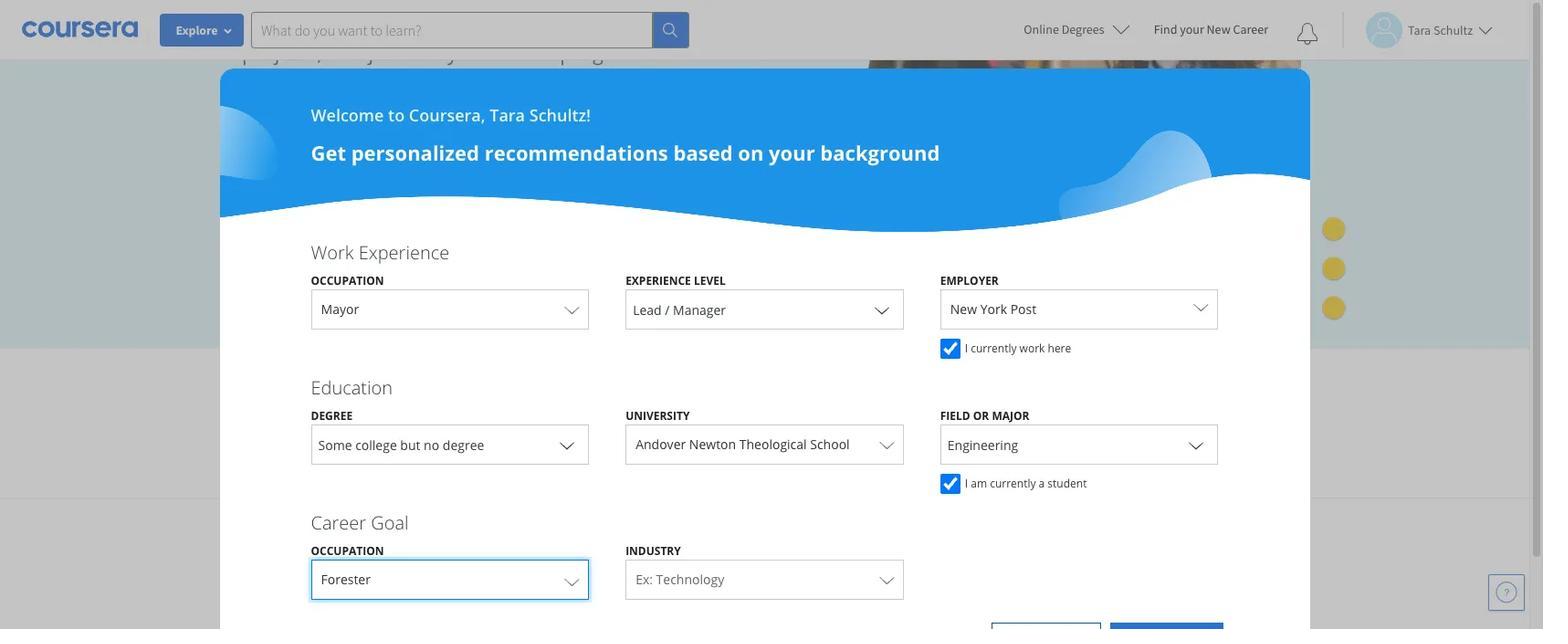 Task type: vqa. For each thing, say whether or not it's contained in the screenshot.
work experience element
yes



Task type: locate. For each thing, give the bounding box(es) containing it.
day left 'free'
[[318, 202, 342, 220]]

0 vertical spatial in
[[784, 39, 801, 66]]

chevron down image inside work experience element
[[871, 299, 893, 321]]

johns hopkins university image
[[1115, 419, 1289, 453]]

your inside "onboardingmodal" dialog
[[769, 139, 816, 166]]

0 vertical spatial on
[[754, 7, 779, 34]]

on
[[754, 7, 779, 34], [738, 139, 764, 166]]

plus
[[1095, 363, 1138, 393], [1054, 562, 1111, 600]]

with left 14-
[[325, 245, 354, 262]]

None search field
[[251, 11, 690, 48]]

invest in your professional goals with coursera plus
[[433, 562, 1111, 600]]

new right find
[[1207, 21, 1231, 37]]

guarantee
[[484, 245, 550, 262]]

occupation field down goal
[[312, 560, 588, 600]]

currently
[[971, 341, 1017, 356], [990, 476, 1036, 492]]

1 horizontal spatial new
[[1207, 21, 1231, 37]]

degree
[[311, 408, 353, 424]]

courses,
[[607, 7, 685, 34]]

in right invest
[[520, 562, 545, 600]]

major
[[992, 408, 1030, 424]]

school
[[811, 436, 850, 453]]

trial
[[375, 202, 404, 220]]

/year with 14-day money-back guarantee button
[[242, 244, 550, 263]]

your left 'background'
[[769, 139, 816, 166]]

world-
[[497, 7, 557, 34]]

1 horizontal spatial experience
[[626, 273, 691, 289]]

your left ex: on the left of the page
[[551, 562, 612, 600]]

0 horizontal spatial career
[[311, 511, 366, 535]]

new down the employer
[[951, 301, 978, 318]]

0 horizontal spatial with
[[325, 245, 354, 262]]

newton
[[690, 436, 736, 453]]

1 vertical spatial new
[[951, 301, 978, 318]]

occupation field inside career goal element
[[312, 560, 588, 600]]

career left goal
[[311, 511, 366, 535]]

currently left work
[[971, 341, 1017, 356]]

0 horizontal spatial chevron down image
[[871, 299, 893, 321]]

on right 'based'
[[738, 139, 764, 166]]

0 vertical spatial career
[[1234, 21, 1269, 37]]

2 occupation from the top
[[311, 544, 384, 559]]

0 vertical spatial occupation field
[[312, 290, 588, 330]]

2 occupation field from the top
[[312, 560, 588, 600]]

and up university of michigan image
[[784, 363, 824, 393]]

day left the 'money-'
[[376, 245, 399, 262]]

career goal element
[[293, 511, 1237, 609]]

projects,
[[242, 39, 322, 66]]

0 vertical spatial to
[[405, 7, 424, 34]]

mayor
[[321, 301, 359, 318]]

back
[[450, 245, 481, 262]]

to up the personalized
[[388, 104, 405, 126]]

new
[[1207, 21, 1231, 37], [951, 301, 978, 318]]

1 occupation from the top
[[311, 273, 384, 289]]

work experience element
[[293, 240, 1237, 368]]

0 vertical spatial chevron down image
[[871, 299, 893, 321]]

invest
[[433, 562, 513, 600]]

chevron down image
[[556, 434, 578, 456]]

recommendations
[[485, 139, 669, 166]]

on up the included
[[754, 7, 779, 34]]

currently left a
[[990, 476, 1036, 492]]

0 vertical spatial coursera
[[996, 363, 1089, 393]]

7-
[[306, 202, 318, 220]]

coursera
[[996, 363, 1089, 393], [929, 562, 1048, 600]]

1 horizontal spatial and
[[784, 363, 824, 393]]

to
[[405, 7, 424, 34], [388, 104, 405, 126]]

here
[[1048, 341, 1072, 356]]

1 horizontal spatial in
[[784, 39, 801, 66]]

in
[[784, 39, 801, 66], [520, 562, 545, 600]]

onboardingmodal dialog
[[0, 0, 1544, 629]]

occupation inside career goal element
[[311, 544, 384, 559]]

occupation field down back
[[312, 290, 588, 330]]

unlimited
[[242, 7, 334, 34]]

1 vertical spatial day
[[376, 245, 399, 262]]

1 vertical spatial to
[[388, 104, 405, 126]]

to up ready
[[405, 7, 424, 34]]

class
[[557, 7, 602, 34]]

and
[[328, 39, 363, 66], [784, 363, 824, 393]]

0 horizontal spatial day
[[318, 202, 342, 220]]

occupation
[[311, 273, 384, 289], [311, 544, 384, 559]]

1 horizontal spatial with
[[864, 562, 923, 600]]

subscription
[[290, 71, 406, 98]]

1 vertical spatial experience
[[626, 273, 691, 289]]

I am currently a student checkbox
[[941, 474, 961, 494]]

free
[[344, 202, 372, 220]]

based
[[674, 139, 733, 166]]

Occupation field
[[312, 290, 588, 330], [312, 560, 588, 600]]

i am currently a student
[[965, 476, 1088, 492]]

and inside unlimited access to 7,000+ world-class courses, hands-on projects, and job-ready certificate programs—all included in your subscription
[[328, 39, 363, 66]]

1 i from the top
[[965, 341, 968, 356]]

1 vertical spatial with
[[946, 363, 990, 393]]

0 vertical spatial experience
[[359, 240, 450, 265]]

1 vertical spatial in
[[520, 562, 545, 600]]

with down by checking this box, i am confirming that the employer listed above is my current employer. option
[[946, 363, 990, 393]]

ex:
[[636, 571, 653, 588]]

help center image
[[1496, 582, 1518, 604]]

your
[[1181, 21, 1205, 37], [242, 71, 285, 98], [769, 139, 816, 166], [551, 562, 612, 600]]

and up subscription
[[328, 39, 363, 66]]

occupation for work
[[311, 273, 384, 289]]

0 vertical spatial and
[[328, 39, 363, 66]]

get personalized recommendations based on your background
[[311, 139, 940, 166]]

1 occupation field from the top
[[312, 290, 588, 330]]

find
[[1154, 21, 1178, 37]]

education element
[[293, 375, 1237, 503]]

0 vertical spatial with
[[325, 245, 354, 262]]

1 horizontal spatial career
[[1234, 21, 1269, 37]]

0 vertical spatial i
[[965, 341, 968, 356]]

i left the am in the bottom right of the page
[[965, 476, 968, 492]]

chevron down image inside education element
[[1186, 434, 1208, 456]]

university of michigan image
[[758, 411, 805, 461]]

your inside unlimited access to 7,000+ world-class courses, hands-on projects, and job-ready certificate programs—all included in your subscription
[[242, 71, 285, 98]]

work
[[1020, 341, 1045, 356]]

i for work experience
[[965, 341, 968, 356]]

andover
[[636, 436, 686, 453]]

1 vertical spatial occupation field
[[312, 560, 588, 600]]

0 horizontal spatial new
[[951, 301, 978, 318]]

occupation inside work experience element
[[311, 273, 384, 289]]

occupation up the forester
[[311, 544, 384, 559]]

1 vertical spatial currently
[[990, 476, 1036, 492]]

0 horizontal spatial and
[[328, 39, 363, 66]]

andover newton theological school
[[636, 436, 850, 453]]

experience
[[359, 240, 450, 265], [626, 273, 691, 289]]

0 vertical spatial day
[[318, 202, 342, 220]]

career left show notifications icon
[[1234, 21, 1269, 37]]

education
[[311, 375, 393, 400]]

chevron down image
[[871, 299, 893, 321], [1186, 434, 1208, 456]]

level
[[694, 273, 726, 289]]

1 vertical spatial on
[[738, 139, 764, 166]]

2 i from the top
[[965, 476, 968, 492]]

occupation up mayor in the left of the page
[[311, 273, 384, 289]]

anytime
[[363, 160, 416, 177]]

get
[[311, 139, 346, 166]]

goal
[[371, 511, 409, 535]]

sas image
[[864, 422, 934, 451]]

i right by checking this box, i am confirming that the employer listed above is my current employer. option
[[965, 341, 968, 356]]

/year with 14-day money-back guarantee
[[288, 245, 550, 262]]

career
[[1234, 21, 1269, 37], [311, 511, 366, 535]]

1 vertical spatial career
[[311, 511, 366, 535]]

in inside unlimited access to 7,000+ world-class courses, hands-on projects, and job-ready certificate programs—all included in your subscription
[[784, 39, 801, 66]]

your down projects,
[[242, 71, 285, 98]]

in right the included
[[784, 39, 801, 66]]

professional
[[618, 562, 782, 600]]

1 horizontal spatial chevron down image
[[1186, 434, 1208, 456]]

your right find
[[1181, 21, 1205, 37]]

i currently work here
[[965, 341, 1072, 356]]

job-
[[369, 39, 405, 66]]

2 horizontal spatial with
[[946, 363, 990, 393]]

0 vertical spatial currently
[[971, 341, 1017, 356]]

show notifications image
[[1297, 23, 1319, 45]]

occupation field for career goal
[[312, 560, 588, 600]]

0 vertical spatial occupation
[[311, 273, 384, 289]]

cancel
[[319, 160, 360, 177]]

occupation field for work experience
[[312, 290, 588, 330]]

on inside unlimited access to 7,000+ world-class courses, hands-on projects, and job-ready certificate programs—all included in your subscription
[[754, 7, 779, 34]]

university
[[626, 408, 690, 424]]

hands-
[[690, 7, 754, 34]]

theological
[[740, 436, 807, 453]]

with right goals
[[864, 562, 923, 600]]

with
[[325, 245, 354, 262], [946, 363, 990, 393], [864, 562, 923, 600]]

i
[[965, 341, 968, 356], [965, 476, 968, 492]]

1 vertical spatial chevron down image
[[1186, 434, 1208, 456]]

0 horizontal spatial experience
[[359, 240, 450, 265]]

1 vertical spatial occupation
[[311, 544, 384, 559]]

day
[[318, 202, 342, 220], [376, 245, 399, 262]]

1 vertical spatial i
[[965, 476, 968, 492]]

hec paris image
[[993, 418, 1056, 455]]



Task type: describe. For each thing, give the bounding box(es) containing it.
companies
[[829, 363, 941, 393]]

forester
[[321, 571, 371, 588]]

google image
[[600, 419, 699, 453]]

employer
[[941, 273, 999, 289]]

14-
[[357, 245, 376, 262]]

or
[[974, 408, 990, 424]]

money-
[[403, 245, 450, 262]]

$59
[[242, 160, 264, 177]]

new inside work experience element
[[951, 301, 978, 318]]

to inside unlimited access to 7,000+ world-class courses, hands-on projects, and job-ready certificate programs—all included in your subscription
[[405, 7, 424, 34]]

post
[[1011, 301, 1037, 318]]

occupation for career
[[311, 544, 384, 559]]

start 7-day free trial
[[271, 202, 404, 220]]

Industry field
[[627, 560, 903, 600]]

Employer field
[[942, 290, 1218, 330]]

work experience
[[311, 240, 450, 265]]

coursera image
[[22, 15, 138, 44]]

1 vertical spatial coursera
[[929, 562, 1048, 600]]

7,000+
[[429, 7, 492, 34]]

0 vertical spatial new
[[1207, 21, 1231, 37]]

/year
[[288, 245, 322, 262]]

chevron down image for experience level
[[871, 299, 893, 321]]

0 vertical spatial plus
[[1095, 363, 1138, 393]]

goals
[[788, 562, 857, 600]]

experience level
[[626, 273, 726, 289]]

background
[[821, 139, 940, 166]]

schultz!
[[530, 104, 591, 126]]

on inside dialog
[[738, 139, 764, 166]]

ex: technology
[[636, 571, 725, 588]]

student
[[1048, 476, 1088, 492]]

start 7-day free trial button
[[242, 189, 433, 233]]

field
[[941, 408, 971, 424]]

currently inside education element
[[990, 476, 1036, 492]]

technology
[[656, 571, 725, 588]]

to inside "onboardingmodal" dialog
[[388, 104, 405, 126]]

I currently work here checkbox
[[941, 339, 961, 359]]

welcome to coursera, tara schultz!
[[311, 104, 591, 126]]

certificate
[[463, 39, 555, 66]]

york
[[981, 301, 1008, 318]]

unlimited access to 7,000+ world-class courses, hands-on projects, and job-ready certificate programs—all included in your subscription
[[242, 7, 801, 98]]

programs—all
[[560, 39, 693, 66]]

work
[[311, 240, 354, 265]]

universities
[[662, 363, 779, 393]]

find your new career link
[[1145, 18, 1278, 41]]

1 vertical spatial plus
[[1054, 562, 1111, 600]]

University field
[[627, 425, 903, 465]]

new york post
[[951, 301, 1037, 318]]

$59 /month, cancel anytime
[[242, 160, 416, 177]]

with inside button
[[325, 245, 354, 262]]

a
[[1039, 476, 1045, 492]]

career goal
[[311, 511, 409, 535]]

career inside "onboardingmodal" dialog
[[311, 511, 366, 535]]

0 horizontal spatial in
[[520, 562, 545, 600]]

i for education
[[965, 476, 968, 492]]

/month,
[[264, 160, 316, 177]]

field or major
[[941, 408, 1030, 424]]

industry
[[626, 544, 681, 559]]

university of illinois at urbana-champaign image
[[255, 422, 397, 451]]

1 vertical spatial and
[[784, 363, 824, 393]]

leading
[[582, 363, 656, 393]]

currently inside work experience element
[[971, 341, 1017, 356]]

included
[[698, 39, 779, 66]]

leading universities and companies with coursera plus
[[576, 363, 1138, 393]]

ready
[[405, 39, 458, 66]]

Occupation text field
[[321, 564, 556, 599]]

start
[[271, 202, 303, 220]]

am
[[971, 476, 988, 492]]

2 vertical spatial with
[[864, 562, 923, 600]]

welcome
[[311, 104, 384, 126]]

coursera,
[[409, 104, 486, 126]]

find your new career
[[1154, 21, 1269, 37]]

access
[[339, 7, 400, 34]]

1 horizontal spatial day
[[376, 245, 399, 262]]

chevron down image for field or major
[[1186, 434, 1208, 456]]

personalized
[[351, 139, 480, 166]]

tara
[[490, 104, 525, 126]]

duke university image
[[456, 419, 541, 449]]



